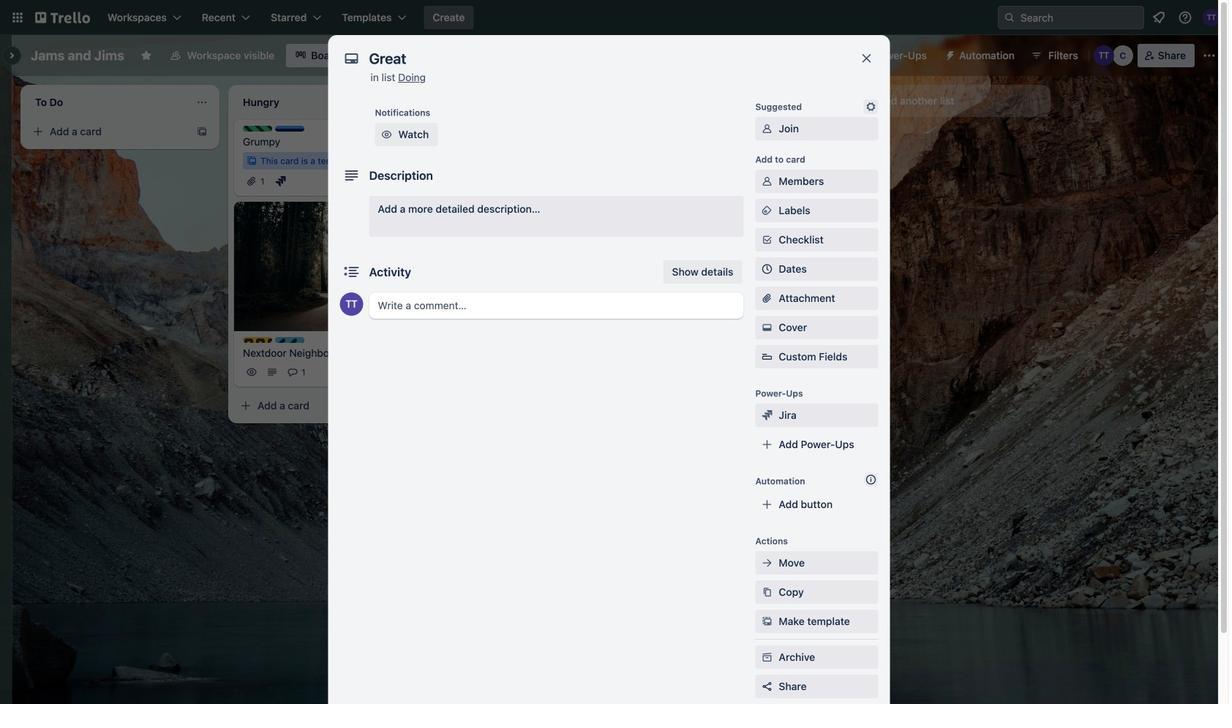 Task type: locate. For each thing, give the bounding box(es) containing it.
Search field
[[998, 6, 1144, 29]]

sm image
[[939, 44, 959, 64], [864, 100, 878, 114], [760, 121, 775, 136], [760, 320, 775, 335], [760, 408, 775, 423], [760, 650, 775, 665]]

open information menu image
[[1178, 10, 1193, 25]]

terry turtle (terryturtle) image
[[1203, 9, 1220, 26], [340, 293, 363, 316]]

star or unstar board image
[[140, 50, 152, 61]]

chestercheeetah (chestercheeetah) image
[[1113, 45, 1133, 66]]

search image
[[1004, 12, 1016, 23]]

None text field
[[362, 45, 845, 72]]

color: yellow, title: none image
[[243, 337, 272, 343]]

sm image
[[379, 127, 394, 142], [760, 174, 775, 189], [760, 203, 775, 218], [760, 556, 775, 571], [760, 585, 775, 600], [760, 615, 775, 629]]

0 horizontal spatial terry turtle (terryturtle) image
[[340, 293, 363, 316]]

color: sky, title: "flying cars" element
[[275, 337, 304, 343]]

1 vertical spatial terry turtle (terryturtle) image
[[340, 293, 363, 316]]

1 horizontal spatial terry turtle (terryturtle) image
[[1203, 9, 1220, 26]]

create from template… image
[[196, 126, 208, 138]]

terry turtle (terryturtle) image
[[1094, 45, 1114, 66]]

primary element
[[0, 0, 1229, 35]]



Task type: describe. For each thing, give the bounding box(es) containing it.
color: green, title: none image
[[243, 126, 272, 132]]

0 notifications image
[[1150, 9, 1168, 26]]

show menu image
[[1202, 48, 1217, 63]]

customize views image
[[356, 48, 370, 63]]

color: blue, title: none image
[[275, 126, 304, 132]]

Board name text field
[[23, 44, 132, 67]]

Write a comment text field
[[369, 293, 744, 319]]

back to home image
[[35, 6, 90, 29]]

0 vertical spatial terry turtle (terryturtle) image
[[1203, 9, 1220, 26]]



Task type: vqa. For each thing, say whether or not it's contained in the screenshot.
Terry Turtle (terryturtle) image
yes



